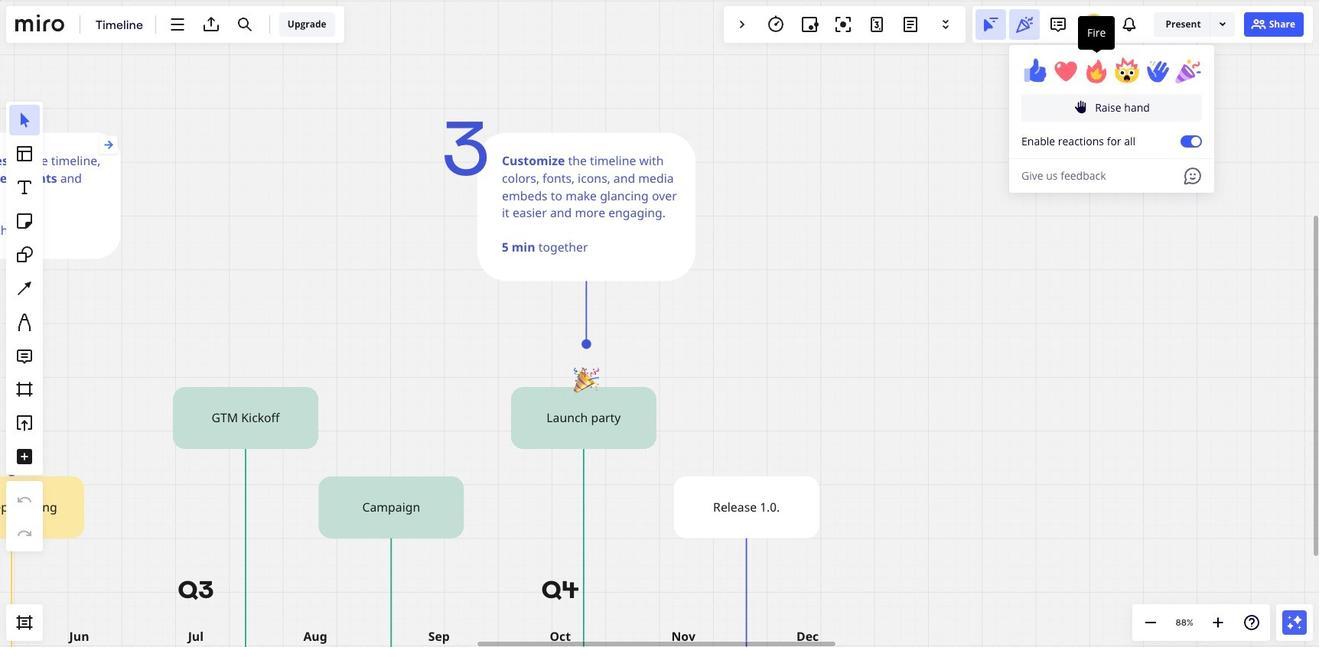 Task type: describe. For each thing, give the bounding box(es) containing it.
search image
[[236, 15, 254, 34]]

export this board image
[[202, 15, 220, 34]]

main menu image
[[168, 15, 187, 34]]

1 vertical spatial spagx image
[[1074, 100, 1090, 115]]

board toolbar
[[6, 6, 344, 43]]

hide collaborators' cursors image
[[983, 15, 1001, 34]]

communication toolbar
[[973, 6, 1314, 196]]

collaboration toolbar
[[724, 6, 966, 43]]

reactions image
[[1016, 15, 1035, 34]]



Task type: locate. For each thing, give the bounding box(es) containing it.
creation toolbar
[[6, 49, 43, 605]]

feed image
[[1121, 15, 1140, 34]]

spagx image
[[1250, 15, 1268, 34], [1074, 100, 1090, 115]]

open frames image
[[15, 614, 34, 632]]

1 horizontal spatial spagx image
[[1250, 15, 1268, 34]]

comment image
[[1050, 15, 1068, 34]]

0 vertical spatial spagx image
[[1250, 15, 1268, 34]]

hide apps image
[[733, 15, 752, 34]]

spagx image
[[1217, 18, 1229, 30]]

0 horizontal spatial spagx image
[[1074, 100, 1090, 115]]



Task type: vqa. For each thing, say whether or not it's contained in the screenshot.
Main menu icon
yes



